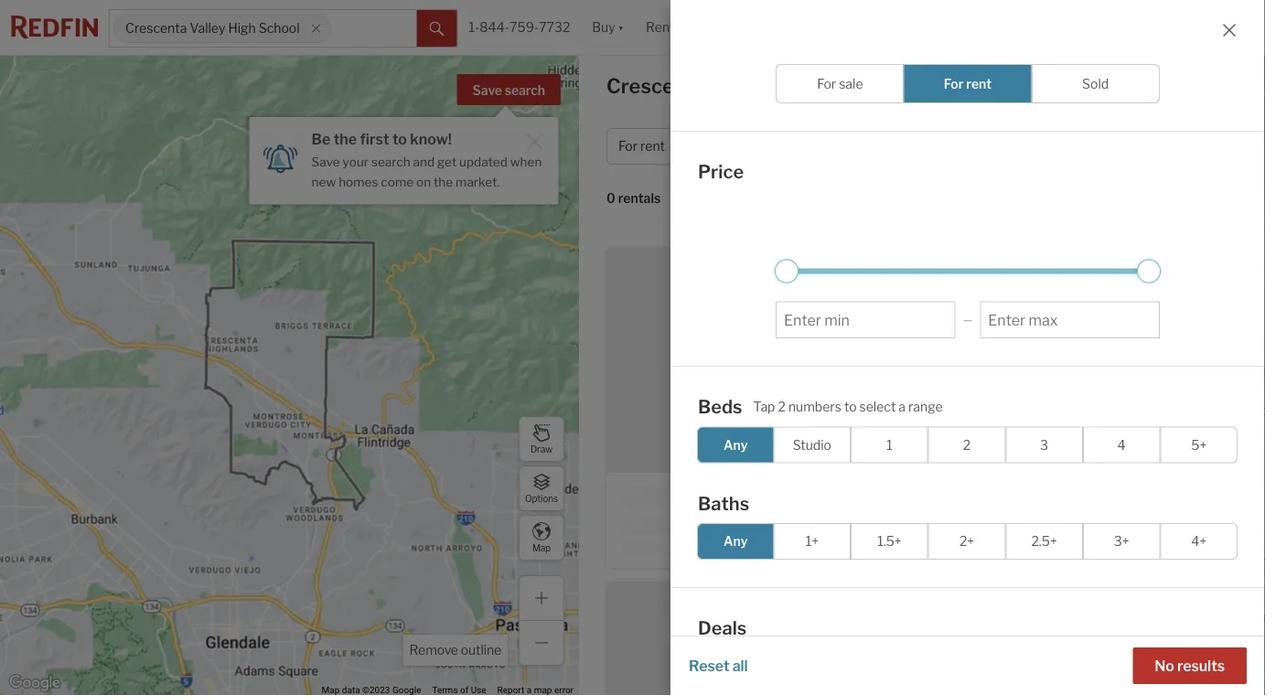 Task type: describe. For each thing, give the bounding box(es) containing it.
to for know!
[[393, 130, 407, 148]]

rent inside for rent checkbox
[[967, 76, 992, 91]]

1+
[[806, 534, 819, 549]]

be the first to know! dialog
[[249, 106, 559, 205]]

option group containing for sale
[[776, 64, 1161, 103]]

search inside the save your search and get updated when new homes come on the market.
[[372, 154, 411, 169]]

759-
[[510, 20, 539, 35]]

listings
[[824, 675, 873, 692]]

be the first to know!
[[312, 130, 452, 148]]

remove crescenta valley high school image
[[311, 23, 322, 34]]

any for studio
[[724, 437, 748, 453]]

any for 1+
[[724, 534, 748, 549]]

For sale checkbox
[[776, 64, 905, 103]]

market.
[[456, 174, 500, 189]]

map region
[[0, 0, 584, 696]]

deals
[[909, 675, 945, 692]]

2 inside option
[[964, 437, 971, 453]]

minimum price slider
[[775, 259, 799, 283]]

for rent inside button
[[619, 139, 665, 154]]

on
[[417, 174, 431, 189]]

5+ checkbox
[[1161, 427, 1238, 463]]

0 vertical spatial the
[[334, 130, 357, 148]]

to for select
[[845, 399, 857, 414]]

crescenta for crescenta valley high school
[[125, 20, 187, 36]]

studio
[[793, 437, 832, 453]]

3 checkbox
[[1006, 427, 1084, 463]]

options
[[525, 494, 558, 505]]

1 checkbox
[[851, 427, 929, 463]]

homes
[[339, 174, 378, 189]]

2 vertical spatial option group
[[698, 523, 1238, 560]]

0 rentals •
[[607, 191, 674, 207]]

options button
[[519, 466, 565, 512]]

and
[[413, 154, 435, 169]]

•
[[670, 192, 674, 207]]

show
[[785, 675, 821, 692]]

4+ radio
[[1161, 523, 1238, 560]]

rentals
[[619, 191, 661, 206]]

3+ radio
[[1084, 523, 1161, 560]]

3
[[1041, 437, 1049, 453]]

new
[[312, 174, 336, 189]]

valley for crescenta valley high school
[[190, 20, 226, 36]]

2.5+ radio
[[1006, 523, 1084, 560]]

0 vertical spatial 2
[[778, 399, 786, 414]]

for inside button
[[619, 139, 638, 154]]

Any radio
[[698, 523, 775, 560]]

for rent button
[[607, 128, 701, 165]]

for for for sale option
[[818, 76, 837, 91]]

tap 2 numbers to select a range
[[754, 399, 943, 414]]

updated
[[460, 154, 508, 169]]

with
[[876, 675, 905, 692]]

beds
[[698, 395, 743, 418]]

1-844-759-7732 link
[[469, 20, 571, 35]]

sale
[[840, 76, 864, 91]]

draw button
[[519, 416, 565, 462]]

save search button
[[457, 74, 561, 105]]

2+ radio
[[929, 523, 1006, 560]]

maximum price slider
[[1138, 259, 1162, 283]]

range
[[909, 399, 943, 414]]

rent
[[1044, 74, 1090, 98]]

numbers
[[789, 399, 842, 414]]

save your search and get updated when new homes come on the market.
[[312, 154, 542, 189]]

1
[[887, 437, 893, 453]]

1-844-759-7732
[[469, 20, 571, 35]]

save search
[[473, 83, 546, 98]]

crescenta valley high school apartments for rent
[[607, 74, 1090, 98]]

results
[[1178, 657, 1226, 675]]

map
[[533, 543, 551, 554]]

submit search image
[[430, 22, 444, 36]]

for rent inside checkbox
[[944, 76, 992, 91]]

4+
[[1192, 534, 1207, 549]]

no
[[1155, 657, 1175, 675]]



Task type: vqa. For each thing, say whether or not it's contained in the screenshot.
2nd ▾ from the right
no



Task type: locate. For each thing, give the bounding box(es) containing it.
0 horizontal spatial the
[[334, 130, 357, 148]]

remove outline
[[410, 643, 502, 659]]

0 vertical spatial high
[[228, 20, 256, 36]]

0 vertical spatial crescenta
[[125, 20, 187, 36]]

the
[[334, 130, 357, 148], [434, 174, 453, 189]]

baths
[[698, 492, 750, 514]]

for rent up rentals
[[619, 139, 665, 154]]

1+ radio
[[774, 523, 851, 560]]

1 horizontal spatial for
[[818, 76, 837, 91]]

None search field
[[332, 10, 417, 47]]

0 vertical spatial any
[[724, 437, 748, 453]]

crescenta
[[125, 20, 187, 36], [607, 74, 706, 98]]

1.5+
[[878, 534, 902, 549]]

0
[[607, 191, 616, 206]]

1 vertical spatial crescenta
[[607, 74, 706, 98]]

2.5+
[[1032, 534, 1058, 549]]

for rent
[[944, 76, 992, 91], [619, 139, 665, 154]]

for inside checkbox
[[944, 76, 964, 91]]

for rent left "for" in the right of the page
[[944, 76, 992, 91]]

school for crescenta valley high school
[[259, 20, 300, 36]]

for left sale
[[818, 76, 837, 91]]

save up new
[[312, 154, 340, 169]]

search inside button
[[505, 83, 546, 98]]

0 vertical spatial rent
[[967, 76, 992, 91]]

2
[[778, 399, 786, 414], [964, 437, 971, 453]]

4 checkbox
[[1084, 427, 1161, 463]]

no results
[[1155, 657, 1226, 675]]

for left "for" in the right of the page
[[944, 76, 964, 91]]

crescenta for crescenta valley high school apartments for rent
[[607, 74, 706, 98]]

reset all
[[689, 657, 748, 675]]

save down 844-
[[473, 83, 502, 98]]

high left remove crescenta valley high school icon
[[228, 20, 256, 36]]

google image
[[5, 672, 65, 696]]

no results button
[[1133, 648, 1248, 685]]

valley for crescenta valley high school apartments for rent
[[710, 74, 768, 98]]

all
[[733, 657, 748, 675]]

1 vertical spatial to
[[845, 399, 857, 414]]

school for crescenta valley high school apartments for rent
[[821, 74, 887, 98]]

crescenta valley high school
[[125, 20, 300, 36]]

a
[[899, 399, 906, 414]]

search down 759-
[[505, 83, 546, 98]]

Enter max text field
[[989, 311, 1152, 329]]

know!
[[410, 130, 452, 148]]

1 any from the top
[[724, 437, 748, 453]]

5+
[[1192, 437, 1208, 453]]

Sold checkbox
[[1032, 64, 1161, 103]]

1 vertical spatial search
[[372, 154, 411, 169]]

remove
[[410, 643, 458, 659]]

first
[[360, 130, 390, 148]]

2 right 1 'checkbox'
[[964, 437, 971, 453]]

valley
[[190, 20, 226, 36], [710, 74, 768, 98]]

1 horizontal spatial for rent
[[944, 76, 992, 91]]

1 horizontal spatial save
[[473, 83, 502, 98]]

high
[[228, 20, 256, 36], [772, 74, 817, 98]]

reset
[[689, 657, 730, 675]]

0 horizontal spatial 2
[[778, 399, 786, 414]]

get
[[438, 154, 457, 169]]

0 vertical spatial for rent
[[944, 76, 992, 91]]

save
[[473, 83, 502, 98], [312, 154, 340, 169]]

1 vertical spatial save
[[312, 154, 340, 169]]

the inside the save your search and get updated when new homes come on the market.
[[434, 174, 453, 189]]

sold
[[1083, 76, 1110, 91]]

2 checkbox
[[929, 427, 1006, 463]]

1 vertical spatial 2
[[964, 437, 971, 453]]

1 vertical spatial for rent
[[619, 139, 665, 154]]

save inside button
[[473, 83, 502, 98]]

any
[[724, 437, 748, 453], [724, 534, 748, 549]]

1 vertical spatial school
[[821, 74, 887, 98]]

remove outline button
[[403, 635, 508, 666]]

1 horizontal spatial to
[[845, 399, 857, 414]]

map button
[[519, 515, 565, 561]]

0 horizontal spatial crescenta
[[125, 20, 187, 36]]

any down baths
[[724, 534, 748, 549]]

save for save search
[[473, 83, 502, 98]]

1 horizontal spatial valley
[[710, 74, 768, 98]]

school
[[259, 20, 300, 36], [821, 74, 887, 98]]

0 horizontal spatial school
[[259, 20, 300, 36]]

apartments
[[891, 74, 1007, 98]]

1 vertical spatial rent
[[641, 139, 665, 154]]

1 horizontal spatial the
[[434, 174, 453, 189]]

0 vertical spatial to
[[393, 130, 407, 148]]

4
[[1118, 437, 1127, 453]]

any down beds
[[724, 437, 748, 453]]

promotions
[[966, 675, 1044, 692]]

1 horizontal spatial crescenta
[[607, 74, 706, 98]]

1 vertical spatial the
[[434, 174, 453, 189]]

rent
[[967, 76, 992, 91], [641, 139, 665, 154]]

844-
[[480, 20, 510, 35]]

high left the for sale
[[772, 74, 817, 98]]

1 horizontal spatial high
[[772, 74, 817, 98]]

for sale
[[818, 76, 864, 91]]

0 vertical spatial option group
[[776, 64, 1161, 103]]

the right be
[[334, 130, 357, 148]]

search up come
[[372, 154, 411, 169]]

draw
[[531, 444, 553, 455]]

come
[[381, 174, 414, 189]]

deals
[[698, 617, 747, 639]]

0 horizontal spatial valley
[[190, 20, 226, 36]]

2 any from the top
[[724, 534, 748, 549]]

price
[[698, 160, 744, 183]]

0 horizontal spatial save
[[312, 154, 340, 169]]

when
[[511, 154, 542, 169]]

0 horizontal spatial to
[[393, 130, 407, 148]]

to
[[393, 130, 407, 148], [845, 399, 857, 414]]

for
[[818, 76, 837, 91], [944, 76, 964, 91], [619, 139, 638, 154]]

to inside dialog
[[393, 130, 407, 148]]

1 vertical spatial option group
[[698, 427, 1238, 463]]

rent up rentals
[[641, 139, 665, 154]]

0 vertical spatial school
[[259, 20, 300, 36]]

only
[[751, 675, 782, 692]]

1 vertical spatial any
[[724, 534, 748, 549]]

to right first on the top
[[393, 130, 407, 148]]

reset all button
[[689, 648, 748, 685]]

only show listings with deals or promotions
[[751, 675, 1044, 692]]

or
[[948, 675, 962, 692]]

1 horizontal spatial 2
[[964, 437, 971, 453]]

save for save your search and get updated when new homes come on the market.
[[312, 154, 340, 169]]

option group
[[776, 64, 1161, 103], [698, 427, 1238, 463], [698, 523, 1238, 560]]

7732
[[539, 20, 571, 35]]

3+
[[1115, 534, 1130, 549]]

0 horizontal spatial for rent
[[619, 139, 665, 154]]

select
[[860, 399, 896, 414]]

high for crescenta valley high school
[[228, 20, 256, 36]]

high for crescenta valley high school apartments for rent
[[772, 74, 817, 98]]

0 horizontal spatial rent
[[641, 139, 665, 154]]

Enter min text field
[[784, 311, 948, 329]]

save inside the save your search and get updated when new homes come on the market.
[[312, 154, 340, 169]]

for for for rent checkbox
[[944, 76, 964, 91]]

search
[[505, 83, 546, 98], [372, 154, 411, 169]]

1 horizontal spatial school
[[821, 74, 887, 98]]

0 vertical spatial valley
[[190, 20, 226, 36]]

0 horizontal spatial high
[[228, 20, 256, 36]]

rent left "for" in the right of the page
[[967, 76, 992, 91]]

2 right tap
[[778, 399, 786, 414]]

for
[[1012, 74, 1039, 98]]

the right the on
[[434, 174, 453, 189]]

0 vertical spatial search
[[505, 83, 546, 98]]

0 vertical spatial save
[[473, 83, 502, 98]]

2 horizontal spatial for
[[944, 76, 964, 91]]

for up rentals
[[619, 139, 638, 154]]

1 vertical spatial valley
[[710, 74, 768, 98]]

Any checkbox
[[698, 427, 775, 463]]

0 horizontal spatial search
[[372, 154, 411, 169]]

2+
[[960, 534, 975, 549]]

1 horizontal spatial search
[[505, 83, 546, 98]]

1-
[[469, 20, 480, 35]]

1 vertical spatial high
[[772, 74, 817, 98]]

rent inside for rent button
[[641, 139, 665, 154]]

Studio checkbox
[[774, 427, 851, 463]]

be
[[312, 130, 331, 148]]

for inside option
[[818, 76, 837, 91]]

to left select in the right bottom of the page
[[845, 399, 857, 414]]

outline
[[461, 643, 502, 659]]

—
[[964, 313, 973, 326]]

your
[[343, 154, 369, 169]]

For rent checkbox
[[904, 64, 1033, 103]]

0 horizontal spatial for
[[619, 139, 638, 154]]

1.5+ radio
[[851, 523, 929, 560]]

tap
[[754, 399, 776, 414]]

1 horizontal spatial rent
[[967, 76, 992, 91]]



